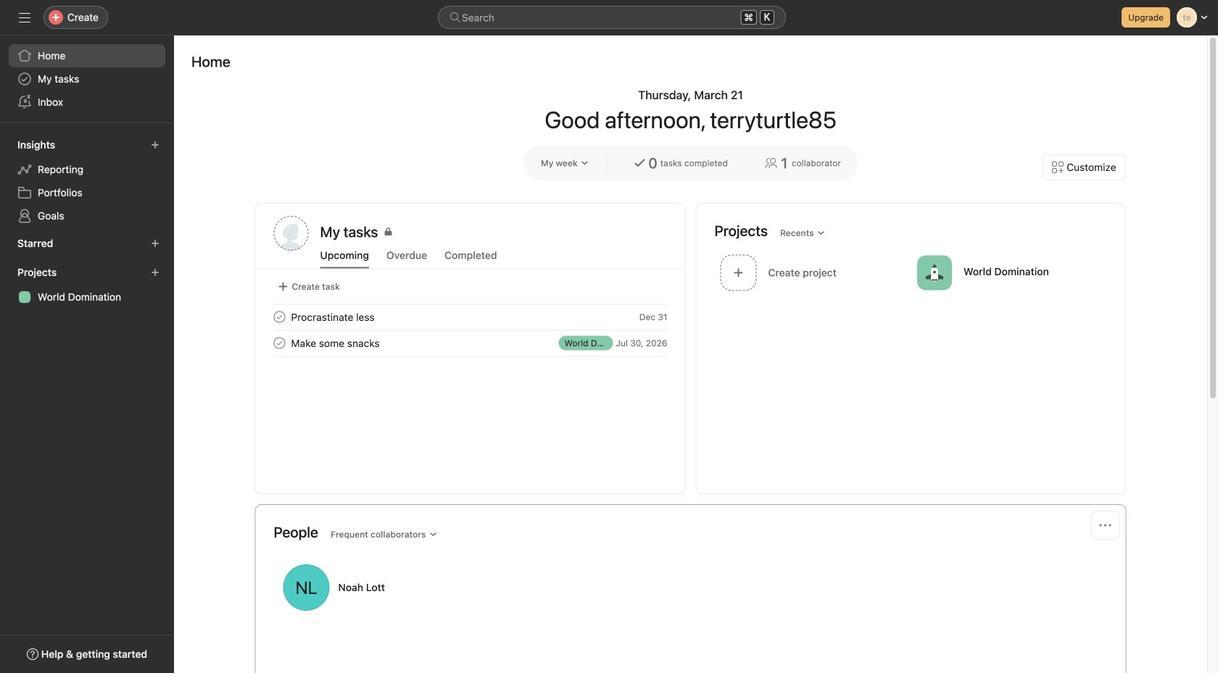 Task type: vqa. For each thing, say whether or not it's contained in the screenshot.
More actions image
no



Task type: describe. For each thing, give the bounding box(es) containing it.
hide sidebar image
[[19, 12, 30, 23]]

rocket image
[[926, 264, 944, 282]]

Mark complete checkbox
[[271, 309, 288, 326]]

Search tasks, projects, and more text field
[[438, 6, 786, 29]]

add items to starred image
[[151, 239, 160, 248]]

projects element
[[0, 260, 174, 312]]

mark complete image
[[271, 309, 288, 326]]

2 list item from the top
[[256, 330, 685, 356]]



Task type: locate. For each thing, give the bounding box(es) containing it.
new insights image
[[151, 141, 160, 149]]

insights element
[[0, 132, 174, 231]]

global element
[[0, 36, 174, 123]]

None field
[[438, 6, 786, 29]]

Mark complete checkbox
[[271, 335, 288, 352]]

mark complete image
[[271, 335, 288, 352]]

list item
[[256, 304, 685, 330], [256, 330, 685, 356]]

actions image
[[1100, 520, 1111, 532]]

new project or portfolio image
[[151, 268, 160, 277]]

1 list item from the top
[[256, 304, 685, 330]]

add profile photo image
[[274, 216, 309, 251]]



